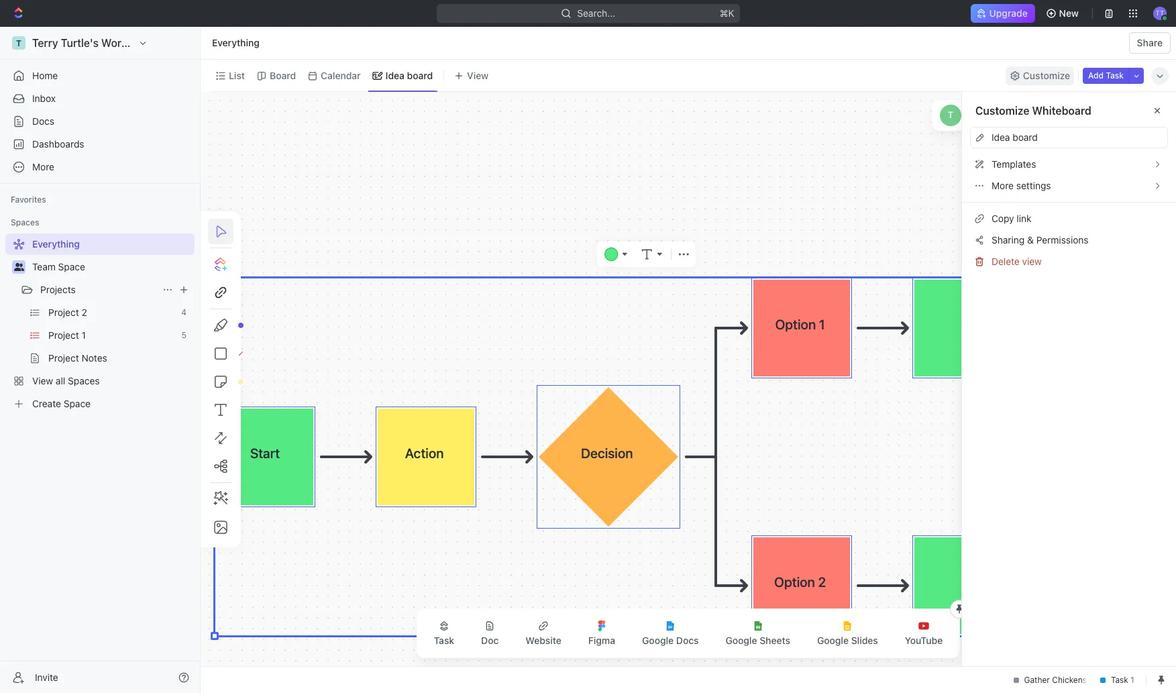Task type: describe. For each thing, give the bounding box(es) containing it.
project notes link
[[48, 348, 192, 369]]

invite
[[35, 671, 58, 683]]

board inside idea board link
[[407, 69, 433, 81]]

1 vertical spatial task
[[434, 635, 454, 646]]

project 2
[[48, 307, 87, 318]]

4
[[181, 307, 187, 317]]

copy link button
[[970, 208, 1168, 229]]

google docs
[[642, 635, 699, 646]]

view all spaces link
[[5, 370, 192, 392]]

google for google slides
[[817, 635, 849, 646]]

project for project 2
[[48, 307, 79, 318]]

0 horizontal spatial idea
[[386, 69, 405, 81]]

customize button
[[1006, 66, 1074, 85]]

sheets
[[760, 635, 790, 646]]

0 horizontal spatial spaces
[[11, 217, 39, 227]]

0 horizontal spatial idea board
[[386, 69, 433, 81]]

google sheets button
[[715, 613, 801, 654]]

customize for customize
[[1023, 69, 1070, 81]]

view button
[[450, 66, 493, 85]]

1 vertical spatial board
[[1013, 132, 1038, 143]]

space for team space
[[58, 261, 85, 272]]

sharing & permissions
[[992, 234, 1089, 246]]

more for more settings
[[992, 180, 1014, 191]]

t inside "sidebar" navigation
[[16, 38, 21, 48]]

project 2 link
[[48, 302, 176, 323]]

home
[[32, 70, 58, 81]]

2
[[82, 307, 87, 318]]

view all spaces
[[32, 375, 100, 386]]

1 vertical spatial everything link
[[5, 233, 192, 255]]

sidebar navigation
[[0, 27, 203, 693]]

create space
[[32, 398, 91, 409]]

view for view all spaces
[[32, 375, 53, 386]]

&
[[1027, 234, 1034, 246]]

team space
[[32, 261, 85, 272]]

1 horizontal spatial everything link
[[209, 35, 263, 51]]

permissions
[[1036, 234, 1089, 246]]

google for google docs
[[642, 635, 674, 646]]

view button
[[450, 60, 493, 91]]

website button
[[515, 613, 572, 654]]

list link
[[226, 66, 245, 85]]

projects link
[[40, 279, 157, 301]]

website
[[526, 635, 561, 646]]

new button
[[1040, 3, 1087, 24]]

project 1 link
[[48, 325, 176, 346]]

create space link
[[5, 393, 192, 415]]

terry turtle's workspace
[[32, 37, 157, 49]]

new
[[1059, 7, 1079, 19]]

workspace
[[101, 37, 157, 49]]

settings
[[1016, 180, 1051, 191]]

doc button
[[470, 613, 509, 654]]

favorites button
[[5, 192, 52, 208]]

tt button
[[1149, 3, 1171, 24]]

delete view
[[992, 256, 1042, 267]]

delete
[[992, 256, 1020, 267]]

add task
[[1088, 70, 1124, 80]]

⌘k
[[720, 7, 734, 19]]

more settings
[[992, 180, 1051, 191]]

docs inside "sidebar" navigation
[[32, 115, 54, 127]]

customize whiteboard
[[976, 105, 1092, 117]]

team space link
[[32, 256, 192, 278]]

space for create space
[[64, 398, 91, 409]]

google docs button
[[631, 613, 709, 654]]

project 1
[[48, 329, 86, 341]]

share
[[1137, 37, 1163, 48]]

tree inside "sidebar" navigation
[[5, 233, 195, 415]]

search...
[[577, 7, 615, 19]]

projects
[[40, 284, 76, 295]]

tt
[[1156, 9, 1164, 17]]

calendar
[[321, 69, 361, 81]]

figma
[[588, 635, 615, 646]]

google for google sheets
[[726, 635, 757, 646]]

project notes
[[48, 352, 107, 364]]

sharing
[[992, 234, 1025, 246]]

slides
[[851, 635, 878, 646]]

google sheets
[[726, 635, 790, 646]]

youtube button
[[894, 613, 954, 654]]

dashboards link
[[5, 134, 195, 155]]

add task button
[[1083, 67, 1129, 84]]

templates
[[992, 158, 1036, 170]]



Task type: locate. For each thing, give the bounding box(es) containing it.
dashboards
[[32, 138, 84, 150]]

create
[[32, 398, 61, 409]]

1 vertical spatial space
[[64, 398, 91, 409]]

home link
[[5, 65, 195, 87]]

1
[[82, 329, 86, 341]]

0 vertical spatial everything
[[212, 37, 260, 48]]

everything up list
[[212, 37, 260, 48]]

tree containing everything
[[5, 233, 195, 415]]

1 google from the left
[[642, 635, 674, 646]]

0 horizontal spatial board
[[407, 69, 433, 81]]

0 horizontal spatial view
[[32, 375, 53, 386]]

more inside dropdown button
[[32, 161, 54, 172]]

0 vertical spatial project
[[48, 307, 79, 318]]

google
[[642, 635, 674, 646], [726, 635, 757, 646], [817, 635, 849, 646]]

0 horizontal spatial everything
[[32, 238, 80, 250]]

2 project from the top
[[48, 329, 79, 341]]

spaces down favorites button
[[11, 217, 39, 227]]

1 horizontal spatial view
[[467, 69, 489, 81]]

docs
[[32, 115, 54, 127], [676, 635, 699, 646]]

everything link
[[209, 35, 263, 51], [5, 233, 192, 255]]

copy
[[992, 213, 1014, 224]]

upgrade
[[990, 7, 1028, 19]]

delete view button
[[970, 251, 1168, 272]]

3 google from the left
[[817, 635, 849, 646]]

0 vertical spatial everything link
[[209, 35, 263, 51]]

spaces inside "tree"
[[68, 375, 100, 386]]

0 vertical spatial t
[[16, 38, 21, 48]]

idea board up templates
[[992, 132, 1038, 143]]

everything for the bottom "everything" link
[[32, 238, 80, 250]]

1 horizontal spatial more
[[992, 180, 1014, 191]]

tree
[[5, 233, 195, 415]]

project
[[48, 307, 79, 318], [48, 329, 79, 341], [48, 352, 79, 364]]

favorites
[[11, 195, 46, 205]]

1 horizontal spatial board
[[1013, 132, 1038, 143]]

1 horizontal spatial t
[[948, 110, 953, 120]]

view
[[1022, 256, 1042, 267]]

idea board
[[386, 69, 433, 81], [992, 132, 1038, 143]]

view for view
[[467, 69, 489, 81]]

0 vertical spatial task
[[1106, 70, 1124, 80]]

1 horizontal spatial everything
[[212, 37, 260, 48]]

1 horizontal spatial docs
[[676, 635, 699, 646]]

everything
[[212, 37, 260, 48], [32, 238, 80, 250]]

google right figma
[[642, 635, 674, 646]]

1 horizontal spatial spaces
[[68, 375, 100, 386]]

project up view all spaces
[[48, 352, 79, 364]]

idea board left view dropdown button
[[386, 69, 433, 81]]

templates button
[[962, 154, 1176, 175]]

project for project 1
[[48, 329, 79, 341]]

notes
[[82, 352, 107, 364]]

1 vertical spatial idea board
[[992, 132, 1038, 143]]

1 vertical spatial idea
[[992, 132, 1010, 143]]

0 vertical spatial space
[[58, 261, 85, 272]]

figma button
[[578, 613, 626, 654]]

1 vertical spatial spaces
[[68, 375, 100, 386]]

1 horizontal spatial google
[[726, 635, 757, 646]]

project left 2
[[48, 307, 79, 318]]

0 horizontal spatial more
[[32, 161, 54, 172]]

project for project notes
[[48, 352, 79, 364]]

idea
[[386, 69, 405, 81], [992, 132, 1010, 143]]

inbox link
[[5, 88, 195, 109]]

1 vertical spatial project
[[48, 329, 79, 341]]

view inside button
[[467, 69, 489, 81]]

0 horizontal spatial docs
[[32, 115, 54, 127]]

2 vertical spatial project
[[48, 352, 79, 364]]

1 project from the top
[[48, 307, 79, 318]]

customize down customize button
[[976, 105, 1030, 117]]

0 horizontal spatial everything link
[[5, 233, 192, 255]]

0 horizontal spatial t
[[16, 38, 21, 48]]

inbox
[[32, 93, 56, 104]]

turtle's
[[61, 37, 99, 49]]

0 vertical spatial docs
[[32, 115, 54, 127]]

100% button
[[1044, 107, 1073, 123]]

spaces
[[11, 217, 39, 227], [68, 375, 100, 386]]

task button
[[423, 613, 465, 654]]

project left 1
[[48, 329, 79, 341]]

doc
[[481, 635, 499, 646]]

0 vertical spatial idea board
[[386, 69, 433, 81]]

terry turtle's workspace, , element
[[12, 36, 25, 50]]

team
[[32, 261, 56, 272]]

100%
[[1047, 110, 1070, 121]]

google slides button
[[806, 613, 889, 654]]

space inside 'link'
[[58, 261, 85, 272]]

0 vertical spatial customize
[[1023, 69, 1070, 81]]

0 vertical spatial board
[[407, 69, 433, 81]]

google left sheets
[[726, 635, 757, 646]]

0 vertical spatial idea
[[386, 69, 405, 81]]

task
[[1106, 70, 1124, 80], [434, 635, 454, 646]]

list
[[229, 69, 245, 81]]

more button
[[5, 156, 195, 178]]

1 horizontal spatial idea
[[992, 132, 1010, 143]]

1 vertical spatial t
[[948, 110, 953, 120]]

link
[[1017, 213, 1032, 224]]

everything link up list
[[209, 35, 263, 51]]

1 vertical spatial view
[[32, 375, 53, 386]]

board left view dropdown button
[[407, 69, 433, 81]]

everything link up team space 'link'
[[5, 233, 192, 255]]

0 horizontal spatial task
[[434, 635, 454, 646]]

customize
[[1023, 69, 1070, 81], [976, 105, 1030, 117]]

calendar link
[[318, 66, 361, 85]]

everything up team space on the top
[[32, 238, 80, 250]]

board link
[[267, 66, 296, 85]]

copy link
[[992, 213, 1032, 224]]

terry
[[32, 37, 58, 49]]

docs inside button
[[676, 635, 699, 646]]

5
[[182, 330, 187, 340]]

more for more
[[32, 161, 54, 172]]

upgrade link
[[971, 4, 1035, 23]]

google inside button
[[642, 635, 674, 646]]

1 horizontal spatial idea board
[[992, 132, 1038, 143]]

3 project from the top
[[48, 352, 79, 364]]

0 vertical spatial more
[[32, 161, 54, 172]]

1 horizontal spatial task
[[1106, 70, 1124, 80]]

board
[[270, 69, 296, 81]]

view inside "sidebar" navigation
[[32, 375, 53, 386]]

0 vertical spatial spaces
[[11, 217, 39, 227]]

templates button
[[970, 154, 1168, 175]]

2 google from the left
[[726, 635, 757, 646]]

whiteboard
[[1032, 105, 1092, 117]]

task left doc
[[434, 635, 454, 646]]

more inside button
[[992, 180, 1014, 191]]

share button
[[1129, 32, 1171, 54]]

customize up the "customize whiteboard"
[[1023, 69, 1070, 81]]

0 vertical spatial view
[[467, 69, 489, 81]]

sharing & permissions button
[[970, 229, 1168, 251]]

google left the "slides"
[[817, 635, 849, 646]]

1 vertical spatial everything
[[32, 238, 80, 250]]

more settings button
[[970, 175, 1168, 197]]

space up projects
[[58, 261, 85, 272]]

all
[[56, 375, 65, 386]]

everything inside "sidebar" navigation
[[32, 238, 80, 250]]

1 vertical spatial customize
[[976, 105, 1030, 117]]

user group image
[[14, 263, 24, 271]]

google slides
[[817, 635, 878, 646]]

more down dashboards
[[32, 161, 54, 172]]

docs link
[[5, 111, 195, 132]]

more
[[32, 161, 54, 172], [992, 180, 1014, 191]]

1 vertical spatial more
[[992, 180, 1014, 191]]

idea board link
[[383, 66, 433, 85]]

0 horizontal spatial google
[[642, 635, 674, 646]]

customize inside button
[[1023, 69, 1070, 81]]

everything for right "everything" link
[[212, 37, 260, 48]]

more down templates
[[992, 180, 1014, 191]]

youtube
[[905, 635, 943, 646]]

2 horizontal spatial google
[[817, 635, 849, 646]]

space down view all spaces
[[64, 398, 91, 409]]

space
[[58, 261, 85, 272], [64, 398, 91, 409]]

idea right "calendar" at the left
[[386, 69, 405, 81]]

customize for customize whiteboard
[[976, 105, 1030, 117]]

spaces right all
[[68, 375, 100, 386]]

idea up templates
[[992, 132, 1010, 143]]

board down the "customize whiteboard"
[[1013, 132, 1038, 143]]

task right add
[[1106, 70, 1124, 80]]

project inside "link"
[[48, 307, 79, 318]]

1 vertical spatial docs
[[676, 635, 699, 646]]

t
[[16, 38, 21, 48], [948, 110, 953, 120]]

add
[[1088, 70, 1104, 80]]



Task type: vqa. For each thing, say whether or not it's contained in the screenshot.
3rd Project from the top of the Sidebar 'navigation'
yes



